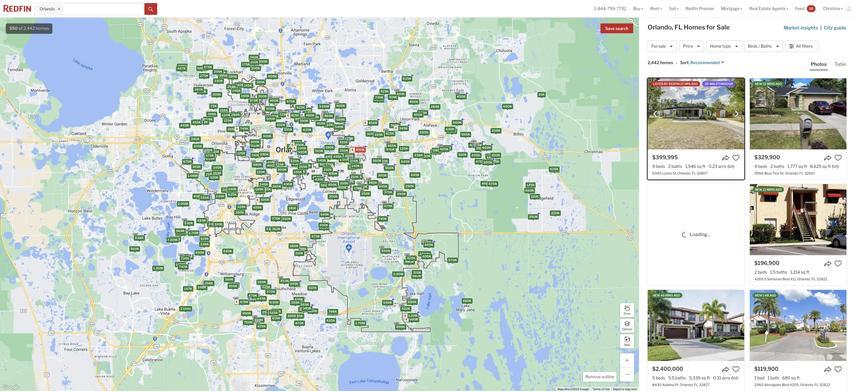 Task type: locate. For each thing, give the bounding box(es) containing it.
320k
[[210, 176, 219, 180]]

0 horizontal spatial 630k
[[194, 195, 203, 199]]

0 vertical spatial 32822
[[817, 277, 828, 282]]

2 2 baths from the left
[[771, 164, 785, 169]]

0 horizontal spatial 540k
[[179, 231, 188, 235]]

1 horizontal spatial 499k
[[482, 182, 491, 186]]

1 horizontal spatial 469k
[[338, 186, 347, 190]]

beds up 5566
[[758, 164, 768, 169]]

0 vertical spatial 2,442
[[24, 26, 35, 31]]

5 beds
[[653, 376, 665, 381]]

2 horizontal spatial 410k
[[474, 143, 482, 147]]

ft for $2,400,000
[[707, 376, 710, 381]]

1 vertical spatial 580k
[[321, 184, 330, 188]]

▾ for mortgage ▾
[[741, 6, 743, 11]]

1 vertical spatial 289k
[[258, 281, 266, 285]]

baths up st,
[[672, 164, 683, 169]]

1 left the "hr"
[[763, 294, 765, 298]]

1 vertical spatial 720k
[[181, 257, 189, 261]]

4269 s semoran blvd #11, orlando, fl 32822
[[755, 277, 828, 282]]

399k
[[208, 112, 216, 116], [204, 118, 213, 122]]

580k left 798k
[[309, 310, 317, 314]]

1 vertical spatial 430k
[[315, 178, 324, 182]]

▾ for buy ▾
[[642, 6, 644, 11]]

ft for $399,995
[[703, 164, 706, 169]]

fl right #205,
[[815, 383, 819, 388]]

370k
[[198, 90, 207, 94], [194, 145, 202, 149], [204, 149, 213, 153], [384, 191, 393, 195], [311, 235, 320, 239], [267, 290, 275, 294]]

(lot) right 0.31 on the bottom of the page
[[732, 376, 739, 381]]

home type
[[710, 44, 731, 49]]

1 vertical spatial 740k
[[179, 265, 188, 269]]

2 horizontal spatial 1
[[768, 376, 770, 381]]

457k
[[177, 66, 186, 71]]

560k up 544k
[[453, 121, 462, 125]]

399k right 249k
[[204, 118, 213, 122]]

map down 'options'
[[625, 344, 630, 347]]

120k up 245k
[[257, 170, 265, 174]]

4 up 6340
[[653, 164, 655, 169]]

new 22 mins ago
[[755, 82, 782, 86], [755, 188, 782, 192]]

285k
[[295, 315, 303, 319]]

4 for $329,900
[[755, 164, 757, 169]]

0 horizontal spatial favorite button checkbox
[[733, 154, 740, 162]]

previous button image
[[653, 111, 658, 117]]

519k down 3.50m
[[325, 123, 333, 127]]

190k
[[232, 89, 241, 93], [241, 94, 250, 98]]

3.50m
[[319, 105, 329, 109]]

blvd left #11,
[[783, 277, 790, 282]]

sq up 2560 woodgate blvd #205, orlando, fl 32822
[[792, 376, 796, 381]]

5566 blue tick dr, orlando, fl 32810
[[755, 171, 815, 176]]

homes down orlando
[[36, 26, 49, 31]]

2 4 from the left
[[755, 164, 757, 169]]

0 vertical spatial homes
[[36, 26, 49, 31]]

235k up '185k'
[[224, 184, 233, 188]]

0 horizontal spatial 750k
[[184, 255, 193, 259]]

▾ right mortgage
[[741, 6, 743, 11]]

2 ▾ from the left
[[661, 6, 662, 11]]

of for 350
[[19, 26, 23, 31]]

photos
[[811, 62, 827, 67]]

sell
[[669, 6, 676, 11]]

favorite button image for $2,400,000
[[733, 366, 740, 374]]

0 horizontal spatial 499k
[[329, 172, 338, 176]]

125k
[[224, 119, 232, 123], [237, 151, 245, 156], [527, 183, 535, 187]]

▾ right sell
[[677, 6, 679, 11]]

sq for $2,400,000
[[702, 376, 706, 381]]

market insights | city guide
[[784, 25, 847, 31]]

sq up 32807
[[697, 164, 702, 169]]

1 4 from the left
[[653, 164, 655, 169]]

1 vertical spatial map
[[558, 388, 564, 391]]

889k down 3.50m
[[324, 114, 333, 118]]

1 horizontal spatial 180k
[[326, 145, 334, 150]]

385k
[[476, 146, 485, 151], [320, 226, 329, 230]]

ft for $196,900
[[807, 270, 810, 275]]

930k
[[245, 321, 253, 325]]

(lot) for $399,995
[[728, 164, 735, 169]]

baths
[[761, 44, 772, 49]]

of
[[19, 26, 23, 31], [602, 388, 604, 391]]

369k up 285k
[[301, 307, 309, 311]]

619k up 336k
[[201, 237, 209, 241]]

1 vertical spatial 125k
[[237, 151, 245, 156]]

360k
[[258, 95, 267, 99], [391, 124, 400, 128]]

329k
[[237, 205, 246, 209]]

options
[[622, 328, 633, 331]]

750k
[[184, 255, 193, 259], [244, 321, 253, 325]]

4 up 5566
[[755, 164, 757, 169]]

0 vertical spatial 360k
[[258, 95, 267, 99]]

0 vertical spatial 449k
[[180, 124, 189, 128]]

0 horizontal spatial 385k
[[320, 226, 329, 230]]

1 horizontal spatial 125k
[[237, 151, 245, 156]]

▾ right rent
[[661, 6, 662, 11]]

720k down 969k
[[181, 257, 189, 261]]

0 horizontal spatial 390k
[[191, 137, 200, 141]]

1 ▾ from the left
[[642, 6, 644, 11]]

2 vertical spatial 469k
[[338, 186, 347, 190]]

380k down 329k
[[235, 211, 244, 215]]

1 vertical spatial 369k
[[301, 307, 309, 311]]

1,777 sq ft
[[788, 164, 807, 169]]

of right 350
[[19, 26, 23, 31]]

460k
[[292, 162, 301, 166], [322, 182, 331, 186]]

1 vertical spatial 2,442
[[648, 60, 660, 65]]

2 22 from the top
[[763, 188, 767, 192]]

favorite button checkbox
[[835, 154, 842, 162], [733, 366, 740, 374], [835, 366, 842, 374]]

649k
[[321, 213, 329, 217]]

198k up "197k"
[[351, 175, 359, 180]]

120k down 270k
[[352, 165, 361, 169]]

460k left 989k
[[292, 162, 301, 166]]

650k
[[503, 105, 512, 109]]

acre right 0.31 on the bottom of the page
[[722, 376, 731, 381]]

▾ right buy
[[642, 6, 644, 11]]

beds up 6340
[[656, 164, 665, 169]]

1 vertical spatial mins
[[767, 188, 775, 192]]

ft up 32810
[[804, 164, 807, 169]]

625k
[[284, 114, 292, 118], [228, 193, 237, 197]]

1 vertical spatial favorite button checkbox
[[835, 260, 842, 268]]

519k up 455k
[[293, 141, 301, 145]]

0 vertical spatial 815k
[[291, 114, 299, 118]]

(lot) right 0.23
[[728, 164, 735, 169]]

google image
[[1, 384, 21, 392]]

2 horizontal spatial 580k
[[433, 149, 442, 153]]

750k down 479k
[[244, 321, 253, 325]]

185k
[[222, 188, 231, 192]]

beds right 5
[[656, 376, 665, 381]]

2 horizontal spatial 469k
[[419, 111, 427, 115]]

0 vertical spatial 660k
[[482, 146, 491, 150]]

1 vertical spatial 619k
[[272, 317, 280, 321]]

▾ right christina
[[841, 6, 843, 11]]

1 vertical spatial 180k
[[326, 145, 334, 150]]

2 baths for $399,995
[[669, 164, 683, 169]]

1.70m
[[189, 231, 198, 235], [356, 322, 365, 326]]

0 vertical spatial 565k
[[462, 133, 470, 137]]

350k
[[340, 149, 348, 153], [492, 153, 500, 157], [345, 154, 354, 158], [329, 195, 338, 199], [529, 215, 538, 219], [282, 217, 291, 221], [320, 223, 328, 228]]

0 horizontal spatial 410k
[[340, 140, 348, 144]]

1 vertical spatial homes
[[660, 60, 673, 65]]

120k right '465k'
[[400, 147, 408, 151]]

459k right 329k
[[253, 206, 262, 210]]

1 vertical spatial 540k
[[179, 231, 188, 235]]

0 horizontal spatial 430k
[[284, 182, 293, 186]]

mortgage ▾
[[722, 6, 743, 11]]

175k up 359k
[[206, 154, 214, 158]]

397k
[[195, 88, 203, 92]]

map region
[[0, 4, 653, 392]]

0 vertical spatial 250k
[[229, 101, 237, 106]]

1 vertical spatial 235k
[[224, 184, 233, 188]]

575k
[[489, 182, 497, 186]]

430k
[[446, 127, 455, 131], [315, 178, 324, 182], [284, 182, 293, 186]]

2 vertical spatial mins
[[666, 294, 673, 298]]

498k
[[470, 143, 478, 147]]

516k
[[459, 153, 467, 157]]

565k up 498k
[[462, 133, 470, 137]]

779k
[[272, 115, 280, 119]]

4 ▾ from the left
[[741, 6, 743, 11]]

of left use
[[602, 388, 604, 391]]

1 vertical spatial 459k
[[253, 206, 262, 210]]

2 vertical spatial 580k
[[309, 310, 317, 314]]

ago for $329,900
[[776, 82, 782, 86]]

acre right 0.23
[[719, 164, 727, 169]]

360k up '465k'
[[391, 124, 400, 128]]

27
[[681, 82, 684, 86]]

250k
[[229, 101, 237, 106], [361, 192, 370, 196]]

favorite button image for $329,900
[[835, 154, 842, 162]]

350
[[9, 26, 18, 31]]

350 of 2,442 homes
[[9, 26, 49, 31]]

favorite button checkbox
[[733, 154, 740, 162], [835, 260, 842, 268]]

1 2 baths from the left
[[669, 164, 683, 169]]

fl right #11,
[[812, 277, 816, 282]]

0 horizontal spatial 4
[[653, 164, 655, 169]]

premier
[[699, 6, 715, 11]]

beds
[[656, 164, 665, 169], [758, 164, 768, 169], [758, 270, 767, 275], [656, 376, 665, 381]]

450k
[[457, 95, 466, 99], [369, 121, 378, 125], [277, 123, 286, 127], [267, 161, 276, 165], [320, 163, 329, 167], [313, 176, 322, 180], [328, 183, 337, 187], [397, 192, 406, 196]]

22 for $329,900
[[763, 82, 767, 86]]

remove orlando image
[[57, 7, 61, 11]]

0 vertical spatial 625k
[[284, 114, 292, 118]]

0 horizontal spatial 340k
[[252, 154, 260, 158]]

445k down 690k
[[379, 185, 388, 189]]

1 horizontal spatial 349k
[[303, 307, 312, 311]]

0 vertical spatial 345k
[[399, 126, 408, 131]]

280k
[[231, 113, 240, 117]]

265k right "355k"
[[301, 303, 309, 307]]

565k right 438k
[[432, 150, 440, 154]]

0 horizontal spatial of
[[19, 26, 23, 31]]

mins for $2,400,000
[[666, 294, 673, 298]]

favorite button checkbox for $329,900
[[835, 154, 842, 162]]

0 vertical spatial 110k
[[349, 165, 356, 169]]

1 for 1 bed
[[755, 376, 757, 381]]

new for $2,400,000
[[653, 294, 660, 298]]

2 new 22 mins ago from the top
[[755, 188, 782, 192]]

465k
[[388, 144, 396, 148]]

terms of use link
[[593, 388, 610, 391]]

453k
[[280, 279, 289, 283]]

519k right 455k
[[315, 149, 323, 153]]

0 vertical spatial favorite button checkbox
[[733, 154, 740, 162]]

1 left the bed
[[755, 376, 757, 381]]

next button image
[[734, 111, 740, 117]]

580k down 192k
[[321, 184, 330, 188]]

515k
[[270, 311, 278, 315]]

▾
[[642, 6, 644, 11], [661, 6, 662, 11], [677, 6, 679, 11], [741, 6, 743, 11], [787, 6, 789, 11], [841, 6, 843, 11]]

235k
[[206, 173, 214, 177], [224, 184, 233, 188]]

None search field
[[64, 3, 144, 15]]

2,442 right 350
[[24, 26, 35, 31]]

orlando, right pl,
[[680, 383, 694, 388]]

▾ right agents
[[787, 6, 789, 11]]

photo of 6340 lyons st, orlando, fl 32807 image
[[648, 78, 745, 150]]

1 22 from the top
[[763, 82, 767, 86]]

800k
[[278, 168, 287, 172]]

599k down 2.50m
[[311, 115, 319, 119]]

/
[[759, 44, 760, 49]]

1.10m right 1.30m
[[176, 263, 185, 267]]

1 vertical spatial 349k
[[303, 307, 312, 311]]

0 vertical spatial 740k
[[378, 217, 387, 221]]

1 vertical spatial of
[[602, 388, 604, 391]]

sell ▾ button
[[669, 0, 679, 17]]

sale
[[717, 23, 730, 31]]

0 vertical spatial 1.10m
[[176, 263, 185, 267]]

0 vertical spatial acre
[[719, 164, 727, 169]]

ago for $119,900
[[770, 294, 777, 298]]

photo of 5566 blue tick dr, orlando, fl 32810 image
[[750, 78, 847, 150]]

499k down 685k
[[482, 182, 491, 186]]

495k
[[472, 154, 481, 158], [423, 255, 431, 259]]

0 horizontal spatial 449k
[[180, 124, 189, 128]]

sq for $329,900
[[799, 164, 803, 169]]

(lot) for $2,400,000
[[732, 376, 739, 381]]

real estate agents ▾ link
[[750, 0, 789, 17]]

1 for 1 bath
[[768, 376, 770, 381]]

map for map data ©2023 google
[[558, 388, 564, 391]]

©2023
[[571, 388, 580, 391]]

beds
[[748, 44, 758, 49]]

2 979k from the left
[[303, 164, 311, 168]]

1 vertical spatial 110k
[[531, 195, 539, 199]]

all filters
[[796, 44, 813, 49]]

1 horizontal spatial 495k
[[472, 154, 481, 158]]

beds for $196,900
[[758, 270, 767, 275]]

ft for $119,900
[[797, 376, 800, 381]]

190k down '254k'
[[232, 89, 241, 93]]

0 vertical spatial 330k
[[217, 71, 226, 75]]

360k up 505k
[[258, 95, 267, 99]]

bed
[[758, 376, 765, 381]]

265k down 989k
[[297, 170, 306, 174]]

photo of 8430 adalina pl, orlando, fl 32827 image
[[648, 290, 745, 362]]

ft right 1,214
[[807, 270, 810, 275]]

420k
[[251, 144, 260, 148], [402, 307, 410, 311]]

290k
[[406, 185, 414, 189]]

2 vertical spatial 430k
[[284, 182, 293, 186]]

all
[[796, 44, 801, 49]]

1 horizontal spatial 155k
[[294, 170, 302, 174]]

0 horizontal spatial 175k
[[206, 154, 214, 158]]

1-844-759-7732
[[595, 6, 627, 11]]

459k right 930k
[[255, 319, 263, 323]]

orlando, down 1,546 on the right top of the page
[[678, 171, 691, 176]]

1 new 22 mins ago from the top
[[755, 82, 782, 86]]

3 ▾ from the left
[[677, 6, 679, 11]]

1-844-759-7732 link
[[595, 6, 627, 11]]

favorite button checkbox for $196,900
[[835, 260, 842, 268]]

155k down 335k
[[220, 109, 228, 113]]

245k
[[260, 183, 268, 187]]

1 vertical spatial 750k
[[244, 321, 253, 325]]

homes left • in the top right of the page
[[660, 60, 673, 65]]

map left data
[[558, 388, 564, 391]]

720k
[[295, 147, 303, 151], [181, 257, 189, 261]]

350k down 139k
[[340, 149, 348, 153]]

sq for $196,900
[[801, 270, 806, 275]]

map inside map button
[[625, 344, 630, 347]]

1 bath
[[768, 376, 779, 381]]

969k
[[176, 229, 185, 233]]

265k left 745k
[[228, 127, 236, 132]]

0 horizontal spatial 889k
[[294, 143, 302, 147]]

0 horizontal spatial 420k
[[251, 144, 260, 148]]

1 4 beds from the left
[[653, 164, 665, 169]]

0.23 acre (lot)
[[709, 164, 735, 169]]

mortgage ▾ button
[[718, 0, 746, 17]]

198k down 489k at left top
[[354, 187, 362, 191]]

0 horizontal spatial 495k
[[423, 255, 431, 259]]

favorite button image
[[733, 154, 740, 162], [835, 154, 842, 162], [733, 366, 740, 374], [835, 366, 842, 374]]

ft right 8,625
[[828, 164, 831, 169]]

blvd down 680
[[782, 383, 789, 388]]

0 horizontal spatial 1.70m
[[189, 231, 198, 235]]

price
[[683, 44, 693, 49]]

4 beds up 5566
[[755, 164, 768, 169]]

table button
[[834, 61, 848, 70]]

330k right 275k
[[217, 71, 226, 75]]

new for $196,900
[[755, 188, 763, 192]]

0 vertical spatial 22
[[763, 82, 767, 86]]

560k right 2.40m
[[412, 275, 421, 279]]

0 vertical spatial map
[[625, 344, 630, 347]]

2 baths up st,
[[669, 164, 683, 169]]

1-
[[595, 6, 598, 11]]

ft for $329,900
[[804, 164, 807, 169]]

6 ▾ from the left
[[841, 6, 843, 11]]

147k
[[184, 287, 192, 291]]

baths for $2,400,000
[[676, 376, 686, 381]]

250k down 489k at left top
[[361, 192, 370, 196]]

0 vertical spatial 289k
[[431, 105, 440, 109]]

0 horizontal spatial 180k
[[257, 80, 265, 84]]

2 baths up tick in the top right of the page
[[771, 164, 785, 169]]

0 vertical spatial 580k
[[433, 149, 442, 153]]

495k down 498k
[[472, 154, 481, 158]]

383k
[[289, 205, 298, 209]]

5.5 baths
[[669, 376, 686, 381]]

loading... status
[[690, 232, 710, 238]]

625k right '1.48m' at left
[[284, 114, 292, 118]]

2 4 beds from the left
[[755, 164, 768, 169]]

1 horizontal spatial 430k
[[315, 178, 324, 182]]

mins for $196,900
[[767, 188, 775, 192]]

250k up the 280k
[[229, 101, 237, 106]]

1 vertical spatial 399k
[[204, 118, 213, 122]]

ft up 32807
[[703, 164, 706, 169]]

265k down "825k"
[[299, 165, 308, 169]]

459k
[[317, 122, 326, 126], [253, 206, 262, 210], [255, 319, 263, 323]]

ago for $196,900
[[776, 188, 782, 192]]

495k down "496k"
[[423, 255, 431, 259]]

baths right 1.5
[[777, 270, 788, 275]]

235k right 1.08m
[[206, 173, 214, 177]]

390k
[[300, 119, 309, 123], [191, 137, 200, 141], [260, 153, 269, 157]]

1 horizontal spatial 1.70m
[[356, 322, 365, 326]]

460k down 192k
[[322, 182, 331, 186]]

beds for $2,400,000
[[656, 376, 665, 381]]



Task type: describe. For each thing, give the bounding box(es) containing it.
map
[[625, 388, 631, 391]]

0 horizontal spatial 235k
[[206, 173, 214, 177]]

798k
[[329, 310, 337, 314]]

1 vertical spatial 449k
[[425, 243, 433, 247]]

0 horizontal spatial 599k
[[228, 75, 237, 79]]

mortgage ▾ button
[[722, 0, 743, 17]]

homes
[[684, 23, 706, 31]]

680 sq ft
[[783, 376, 800, 381]]

0 vertical spatial 475k
[[476, 160, 484, 164]]

1 horizontal spatial 410k
[[397, 92, 405, 96]]

670k
[[183, 160, 192, 164]]

5.5
[[669, 376, 675, 381]]

0 horizontal spatial 250k
[[229, 101, 237, 106]]

0 horizontal spatial 1.10m
[[176, 263, 185, 267]]

photo of 4269 s semoran blvd #11, orlando, fl 32822 image
[[750, 184, 847, 256]]

fl left homes
[[675, 23, 683, 31]]

submit search image
[[149, 7, 153, 12]]

2 vertical spatial 125k
[[527, 183, 535, 187]]

1 horizontal spatial 1
[[763, 294, 765, 298]]

265k right 135k
[[273, 185, 281, 189]]

1 vertical spatial 32822
[[820, 383, 831, 388]]

0 vertical spatial 198k
[[351, 175, 359, 180]]

362k
[[272, 227, 281, 231]]

1 vertical spatial 360k
[[391, 124, 400, 128]]

0 horizontal spatial 689k
[[336, 118, 345, 122]]

380k right 453k
[[290, 283, 299, 287]]

0 horizontal spatial 110k
[[296, 252, 303, 256]]

0 vertical spatial blvd
[[783, 277, 790, 282]]

2560
[[755, 383, 764, 388]]

2 horizontal spatial 390k
[[300, 119, 309, 123]]

of for terms
[[602, 388, 604, 391]]

850k
[[296, 143, 304, 147]]

5 ▾ from the left
[[787, 6, 789, 11]]

544k
[[448, 130, 456, 134]]

1 horizontal spatial 385k
[[476, 146, 485, 151]]

1,214 sq ft
[[791, 270, 810, 275]]

560k down 690k
[[385, 166, 394, 170]]

1 horizontal spatial 340k
[[318, 159, 326, 163]]

orlando, down 1,777
[[785, 171, 799, 176]]

0 horizontal spatial 469k
[[296, 146, 305, 150]]

120k left the 280k
[[222, 113, 230, 117]]

1 vertical spatial 1.70m
[[356, 322, 365, 326]]

2 horizontal spatial 175k
[[326, 163, 334, 167]]

blue
[[765, 171, 772, 176]]

1 vertical spatial 198k
[[354, 187, 362, 191]]

2 vertical spatial 390k
[[260, 153, 269, 157]]

379k
[[250, 99, 258, 103]]

1 horizontal spatial 540k
[[335, 125, 344, 129]]

700k
[[409, 300, 417, 304]]

745k
[[240, 127, 249, 131]]

market
[[784, 25, 800, 31]]

baths for $329,900
[[774, 164, 785, 169]]

new for $119,900
[[755, 294, 763, 298]]

335k
[[212, 93, 221, 97]]

445k up 192k
[[326, 155, 334, 159]]

1 horizontal spatial 660k
[[525, 189, 534, 193]]

359k
[[213, 172, 222, 176]]

2.00m
[[178, 202, 188, 206]]

899k
[[397, 325, 405, 330]]

350k left the 220k
[[529, 215, 538, 219]]

1 vertical spatial 630k
[[194, 195, 203, 199]]

adalina
[[663, 383, 675, 388]]

0 horizontal spatial 625k
[[228, 193, 237, 197]]

445k up 290k
[[411, 173, 420, 177]]

0 horizontal spatial 815k
[[291, 114, 299, 118]]

140k
[[352, 164, 360, 168]]

22 for $196,900
[[763, 188, 767, 192]]

recommended
[[691, 60, 720, 65]]

1 horizontal spatial 460k
[[322, 182, 331, 186]]

walkthrough
[[710, 82, 733, 86]]

favorite button image for $119,900
[[835, 366, 842, 374]]

1 horizontal spatial 750k
[[244, 321, 253, 325]]

4 beds for $399,995
[[653, 164, 665, 169]]

119k
[[354, 164, 362, 168]]

4 beds for $329,900
[[755, 164, 768, 169]]

1 horizontal spatial 619k
[[272, 317, 280, 321]]

438k
[[414, 153, 423, 157]]

3d
[[705, 82, 709, 86]]

4 for $399,995
[[653, 164, 655, 169]]

acre for $2,400,000
[[722, 376, 731, 381]]

photo of 2560 woodgate blvd #205, orlando, fl 32822 image
[[750, 290, 847, 362]]

1 vertical spatial 475k
[[384, 204, 393, 208]]

new 1 hr ago
[[755, 294, 777, 298]]

0 vertical spatial 499k
[[329, 172, 338, 176]]

orlando, down 1,214 sq ft
[[798, 277, 811, 282]]

sq right 8,625
[[823, 164, 827, 169]]

0 horizontal spatial 570k
[[386, 147, 394, 151]]

0 horizontal spatial 349k
[[276, 164, 285, 168]]

1 horizontal spatial 235k
[[224, 184, 233, 188]]

0 horizontal spatial 740k
[[179, 265, 188, 269]]

1 horizontal spatial 190k
[[241, 94, 250, 98]]

8430 adalina pl, orlando, fl 32827
[[653, 383, 710, 388]]

1 vertical spatial 570k
[[448, 259, 457, 263]]

560k right 270k
[[373, 159, 382, 163]]

s
[[765, 277, 767, 282]]

1 vertical spatial 385k
[[320, 226, 329, 230]]

0 vertical spatial 340k
[[252, 154, 260, 158]]

680
[[783, 376, 791, 381]]

749k
[[375, 95, 384, 99]]

350k up 649k
[[329, 195, 338, 199]]

beds for $399,995
[[656, 164, 665, 169]]

photos button
[[810, 61, 834, 70]]

orlando
[[40, 6, 55, 11]]

1.30m
[[153, 267, 163, 271]]

listed by redfin 27 hrs ago
[[653, 82, 698, 86]]

agents
[[772, 6, 786, 11]]

53k
[[266, 227, 273, 231]]

375k
[[204, 65, 212, 69]]

home type button
[[707, 41, 742, 52]]

350k right 376k
[[282, 217, 291, 221]]

city guide link
[[824, 25, 848, 32]]

map button
[[620, 335, 635, 349]]

485k
[[197, 219, 206, 223]]

1.38m
[[282, 113, 292, 117]]

price button
[[680, 41, 704, 52]]

mins for $329,900
[[767, 82, 775, 86]]

hrs
[[685, 82, 691, 86]]

beds for $329,900
[[758, 164, 768, 169]]

orlando, right #205,
[[801, 383, 814, 388]]

2560 woodgate blvd #205, orlando, fl 32822
[[755, 383, 831, 388]]

options button
[[620, 319, 635, 334]]

baths for $196,900
[[777, 270, 788, 275]]

0 horizontal spatial 190k
[[232, 89, 241, 93]]

favorite button checkbox for $399,995
[[733, 154, 740, 162]]

sale
[[659, 44, 666, 49]]

8,625
[[811, 164, 822, 169]]

▾ for christina ▾
[[841, 6, 843, 11]]

1.15m
[[405, 316, 414, 320]]

new 22 mins ago for $196,900
[[755, 188, 782, 192]]

2 horizontal spatial 630k
[[270, 301, 279, 305]]

2 vertical spatial 330k
[[235, 83, 244, 87]]

530k
[[184, 222, 193, 226]]

rent
[[651, 6, 660, 11]]

$2,400,000
[[653, 367, 684, 373]]

fl left 32810
[[800, 171, 804, 176]]

▾ for rent ▾
[[661, 6, 662, 11]]

(lot) right 8,625
[[832, 164, 839, 169]]

loading...
[[690, 232, 710, 238]]

5566
[[755, 171, 764, 176]]

417k
[[178, 67, 186, 71]]

#11,
[[791, 277, 797, 282]]

map for map
[[625, 344, 630, 347]]

favorite button checkbox for $119,900
[[835, 366, 842, 374]]

0 vertical spatial 125k
[[224, 119, 232, 123]]

orlando, fl homes for sale
[[648, 23, 730, 31]]

350k down 649k
[[320, 223, 328, 228]]

2 baths for $329,900
[[771, 164, 785, 169]]

0 horizontal spatial 2,442
[[24, 26, 35, 31]]

7732
[[617, 6, 627, 11]]

1 horizontal spatial 740k
[[378, 217, 387, 221]]

recommended button
[[690, 60, 725, 66]]

350k up 270k
[[345, 154, 354, 158]]

google
[[580, 388, 589, 391]]

0 vertical spatial 1.70m
[[189, 231, 198, 235]]

2 horizontal spatial 345k
[[399, 126, 408, 131]]

for
[[707, 23, 716, 31]]

1 vertical spatial 175k
[[206, 154, 214, 158]]

terms
[[593, 388, 601, 391]]

2,442 inside 2,442 homes •
[[648, 60, 660, 65]]

910k
[[131, 247, 139, 251]]

christina ▾
[[823, 6, 843, 11]]

1 horizontal spatial 110k
[[349, 165, 356, 169]]

1 979k from the left
[[302, 164, 311, 168]]

a
[[623, 388, 624, 391]]

0 horizontal spatial 720k
[[181, 257, 189, 261]]

445k up '295k' on the bottom
[[257, 297, 266, 301]]

6340 lyons st, orlando, fl 32807
[[653, 171, 708, 176]]

380k up 285k
[[299, 308, 308, 312]]

519k up 749k
[[381, 89, 389, 94]]

save search
[[606, 26, 629, 31]]

sq for $399,995
[[697, 164, 702, 169]]

900k
[[410, 318, 419, 322]]

5,339
[[690, 376, 701, 381]]

2 vertical spatial 459k
[[255, 319, 263, 323]]

fl down 5,339
[[694, 383, 699, 388]]

0 vertical spatial 399k
[[208, 112, 216, 116]]

draw
[[624, 312, 631, 316]]

lyons
[[663, 171, 672, 176]]

▾ for sell ▾
[[677, 6, 679, 11]]

0 vertical spatial 180k
[[257, 80, 265, 84]]

home
[[710, 44, 722, 49]]

orlando, down rent ▾ button
[[648, 23, 674, 31]]

1 horizontal spatial 420k
[[402, 307, 410, 311]]

1 horizontal spatial 565k
[[462, 133, 470, 137]]

0 vertical spatial 430k
[[446, 127, 455, 131]]

baths for $399,995
[[672, 164, 683, 169]]

fl down 1,546 sq ft
[[692, 171, 696, 176]]

1 vertical spatial 495k
[[423, 255, 431, 259]]

tick
[[773, 171, 780, 176]]

sell ▾ button
[[666, 0, 683, 17]]

buy ▾
[[634, 6, 644, 11]]

8430
[[653, 383, 662, 388]]

homes inside 2,442 homes •
[[660, 60, 673, 65]]

0 horizontal spatial 619k
[[201, 237, 209, 241]]

1 vertical spatial 390k
[[191, 137, 200, 141]]

1 vertical spatial 565k
[[432, 150, 440, 154]]

0 vertical spatial 459k
[[317, 122, 326, 126]]

sq for $119,900
[[792, 376, 796, 381]]

380k left 98k at bottom
[[290, 245, 299, 249]]

1 horizontal spatial 345k
[[290, 282, 299, 286]]

woodgate
[[765, 383, 782, 388]]

ago for $2,400,000
[[674, 294, 680, 298]]

0 horizontal spatial 580k
[[309, 310, 317, 314]]

:
[[689, 60, 690, 65]]

1 vertical spatial 330k
[[214, 79, 223, 83]]

259k
[[492, 129, 501, 133]]

0 horizontal spatial 289k
[[258, 281, 266, 285]]

new 22 mins ago for $329,900
[[755, 82, 782, 86]]

75k
[[211, 104, 217, 108]]

1 horizontal spatial 230k
[[298, 146, 306, 151]]

1 vertical spatial blvd
[[782, 383, 789, 388]]

redfin
[[686, 6, 699, 11]]

1 horizontal spatial 889k
[[324, 114, 333, 118]]

0 vertical spatial 460k
[[292, 162, 301, 166]]

new for $329,900
[[755, 82, 763, 86]]

acre for $399,995
[[719, 164, 727, 169]]

1 vertical spatial 1.10m
[[408, 314, 418, 318]]

rent ▾ button
[[647, 0, 666, 17]]

1 horizontal spatial 720k
[[295, 147, 303, 151]]

1,546
[[686, 164, 696, 169]]

0 horizontal spatial 369k
[[225, 278, 234, 282]]

favorite button image for $399,995
[[733, 154, 740, 162]]

1 vertical spatial 689k
[[408, 301, 417, 305]]

1 horizontal spatial 599k
[[311, 115, 319, 119]]

favorite button checkbox for $2,400,000
[[733, 366, 740, 374]]

3d walkthrough
[[705, 82, 733, 86]]

380k right "197k"
[[369, 181, 377, 185]]

510k
[[309, 286, 317, 290]]

350k up 769k at right
[[492, 153, 500, 157]]

favorite button image
[[835, 260, 842, 268]]

1 horizontal spatial 289k
[[431, 105, 440, 109]]

1 horizontal spatial 630k
[[226, 189, 235, 193]]

1 vertical spatial 815k
[[551, 168, 559, 172]]



Task type: vqa. For each thing, say whether or not it's contained in the screenshot.
Apartments
no



